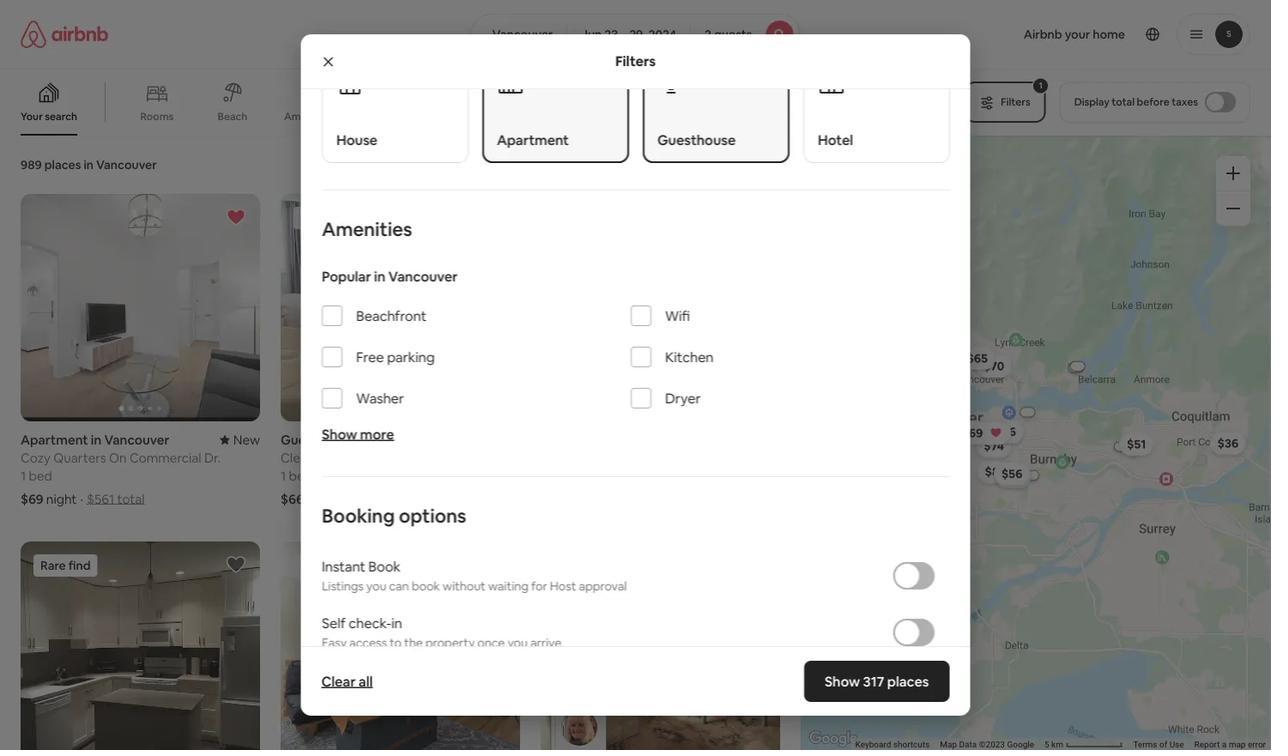Task type: vqa. For each thing, say whether or not it's contained in the screenshot.
Save this Experience image related to From $45 / person
no



Task type: locate. For each thing, give the bounding box(es) containing it.
2 bed from the left
[[289, 467, 312, 484]]

to
[[389, 635, 401, 651]]

you down book
[[366, 579, 386, 594]]

vancouver inside button
[[492, 27, 553, 42]]

km
[[1052, 740, 1064, 750]]

1 for 1 bed
[[281, 467, 286, 484]]

1 queen bed
[[541, 467, 613, 484]]

0 horizontal spatial apartment
[[21, 431, 88, 448]]

guesthouse button
[[643, 53, 789, 163]]

bed down cozy
[[29, 467, 52, 484]]

1 vertical spatial apartment
[[21, 431, 88, 448]]

parking
[[387, 348, 434, 366]]

apartment inside apartment in vancouver cozy quarters on commercial dr. 1 bed $69 night · $561 total
[[21, 431, 88, 448]]

$66 button
[[987, 420, 1024, 444]]

apartment up cozy
[[21, 431, 88, 448]]

1 bed from the left
[[29, 467, 52, 484]]

total right the '$526'
[[379, 491, 407, 507]]

$65 button
[[959, 346, 996, 370]]

taxes
[[1172, 95, 1198, 109]]

$69 left night
[[21, 491, 43, 507]]

once
[[477, 635, 505, 651]]

vancouver
[[492, 27, 553, 42], [96, 157, 157, 173], [388, 267, 457, 285], [104, 431, 169, 448], [366, 431, 431, 448]]

1 horizontal spatial you
[[507, 635, 527, 651]]

0 horizontal spatial you
[[366, 579, 386, 594]]

filters dialog
[[301, 0, 971, 750]]

more
[[360, 425, 394, 443]]

1 horizontal spatial apartment
[[497, 131, 569, 149]]

jun 23 – 29, 2024 button
[[567, 14, 691, 55]]

1 down guest
[[281, 467, 286, 484]]

1 horizontal spatial $66
[[995, 424, 1016, 440]]

bed down guest
[[289, 467, 312, 484]]

views
[[329, 110, 357, 123]]

terms
[[1134, 740, 1158, 750]]

instant book listings you can book without waiting for host approval
[[321, 558, 627, 594]]

kitchen
[[665, 348, 713, 366]]

places
[[44, 157, 81, 173], [887, 673, 929, 690]]

on
[[109, 449, 127, 466]]

$88
[[985, 464, 1007, 480]]

map
[[940, 740, 957, 750]]

0 horizontal spatial $66
[[281, 491, 304, 507]]

0 vertical spatial you
[[366, 579, 386, 594]]

vancouver left jun at the top of the page
[[492, 27, 553, 42]]

popular
[[321, 267, 371, 285]]

national
[[484, 110, 524, 123]]

apartment down parks
[[497, 131, 569, 149]]

1 left queen
[[541, 467, 546, 484]]

none search field containing vancouver
[[471, 14, 800, 55]]

1 horizontal spatial $69
[[962, 425, 983, 441]]

1 horizontal spatial places
[[887, 673, 929, 690]]

apartment inside 'button'
[[497, 131, 569, 149]]

1 horizontal spatial bed
[[289, 467, 312, 484]]

$70 button
[[976, 354, 1012, 378]]

$70
[[984, 358, 1005, 374]]

for
[[531, 579, 547, 594]]

in inside apartment in vancouver cozy quarters on commercial dr. 1 bed $69 night · $561 total
[[91, 431, 102, 448]]

0 horizontal spatial bed
[[29, 467, 52, 484]]

1 down profile element
[[1039, 80, 1043, 91]]

0 horizontal spatial places
[[44, 157, 81, 173]]

vancouver up beachfront
[[388, 267, 457, 285]]

vancouver inside apartment in vancouver cozy quarters on commercial dr. 1 bed $69 night · $561 total
[[104, 431, 169, 448]]

map
[[1229, 740, 1246, 750]]

$561
[[87, 491, 114, 507]]

washer
[[356, 389, 404, 407]]

show
[[321, 425, 357, 443], [825, 673, 860, 690]]

apartment for apartment
[[497, 131, 569, 149]]

1 vertical spatial you
[[507, 635, 527, 651]]

beachfront
[[356, 307, 426, 325]]

book
[[411, 579, 440, 594]]

you
[[366, 579, 386, 594], [507, 635, 527, 651]]

1 for 1 queen bed
[[541, 467, 546, 484]]

$74
[[984, 438, 1004, 454]]

$69 inside apartment in vancouver cozy quarters on commercial dr. 1 bed $69 night · $561 total
[[21, 491, 43, 507]]

in up to
[[391, 614, 402, 632]]

approval
[[579, 579, 627, 594]]

total left before
[[1112, 95, 1135, 109]]

$56 button
[[994, 462, 1031, 486], [995, 465, 1032, 489]]

$36 button
[[1210, 431, 1247, 455]]

total inside apartment in vancouver cozy quarters on commercial dr. 1 bed $69 night · $561 total
[[117, 491, 145, 507]]

$56
[[1002, 466, 1023, 482], [1003, 469, 1024, 484]]

show for show more
[[321, 425, 357, 443]]

–
[[621, 27, 627, 42]]

clear all button
[[313, 664, 381, 699]]

profile element
[[821, 0, 1251, 69]]

you inside instant book listings you can book without waiting for host approval
[[366, 579, 386, 594]]

group containing amazing views
[[0, 69, 955, 136]]

1 down cozy
[[21, 467, 26, 484]]

guests
[[714, 27, 752, 42]]

jun 23 – 29, 2024
[[581, 27, 677, 42]]

you right once
[[507, 635, 527, 651]]

1 vertical spatial $69
[[21, 491, 43, 507]]

show left more
[[321, 425, 357, 443]]

show more button
[[321, 425, 394, 443]]

in inside self check-in easy access to the property once you arrive
[[391, 614, 402, 632]]

google map
showing 28 stays. including 1 saved stay. region
[[801, 136, 1271, 750]]

1 horizontal spatial show
[[825, 673, 860, 690]]

total inside button
[[1112, 95, 1135, 109]]

report
[[1195, 740, 1220, 750]]

places right 989
[[44, 157, 81, 173]]

in for guest
[[353, 431, 363, 448]]

places right 317
[[887, 673, 929, 690]]

remove from wishlist: apartment in vancouver image
[[226, 207, 246, 228]]

2 guests button
[[690, 14, 800, 55]]

add to wishlist: guest suite in north vancouver image
[[226, 555, 246, 575]]

clear
[[321, 673, 356, 690]]

total right $561
[[117, 491, 145, 507]]

$65 $70
[[967, 351, 1005, 374]]

0 vertical spatial apartment
[[497, 131, 569, 149]]

display
[[1075, 95, 1110, 109]]

in up quarters
[[91, 431, 102, 448]]

$69
[[962, 425, 983, 441], [21, 491, 43, 507]]

2 horizontal spatial bed
[[589, 467, 613, 484]]

show for show 317 places
[[825, 673, 860, 690]]

new place to stay image
[[220, 431, 260, 448]]

apartment for apartment in vancouver cozy quarters on commercial dr. 1 bed $69 night · $561 total
[[21, 431, 88, 448]]

the
[[404, 635, 423, 651]]

vancouver up on
[[104, 431, 169, 448]]

29,
[[629, 27, 646, 42]]

1 vertical spatial places
[[887, 673, 929, 690]]

error
[[1248, 740, 1266, 750]]

terms of use link
[[1134, 740, 1184, 750]]

1 horizontal spatial total
[[379, 491, 407, 507]]

in
[[84, 157, 94, 173], [374, 267, 385, 285], [91, 431, 102, 448], [353, 431, 363, 448], [391, 614, 402, 632]]

display total before taxes button
[[1060, 82, 1251, 123]]

in right 989
[[84, 157, 94, 173]]

in right suite
[[353, 431, 363, 448]]

display total before taxes
[[1075, 95, 1198, 109]]

bed inside apartment in vancouver cozy quarters on commercial dr. 1 bed $69 night · $561 total
[[29, 467, 52, 484]]

2 horizontal spatial total
[[1112, 95, 1135, 109]]

0 vertical spatial show
[[321, 425, 357, 443]]

2 guests
[[705, 27, 752, 42]]

show left 317
[[825, 673, 860, 690]]

$74 button
[[976, 434, 1012, 458]]

1 vertical spatial show
[[825, 673, 860, 690]]

0 horizontal spatial show
[[321, 425, 357, 443]]

host
[[550, 579, 576, 594]]

0 vertical spatial $66
[[995, 424, 1016, 440]]

bed right queen
[[589, 467, 613, 484]]

filters
[[615, 52, 656, 70]]

vancouver down rooms
[[96, 157, 157, 173]]

use
[[1170, 740, 1184, 750]]

group
[[0, 69, 955, 136], [21, 194, 260, 422], [281, 194, 520, 422], [541, 194, 780, 422], [21, 542, 260, 750], [281, 542, 520, 750], [541, 542, 780, 750]]

0 horizontal spatial total
[[117, 491, 145, 507]]

0 vertical spatial $69
[[962, 425, 983, 441]]

in for 989
[[84, 157, 94, 173]]

queen
[[549, 467, 586, 484]]

self
[[321, 614, 345, 632]]

$561 total button
[[87, 491, 145, 507]]

google
[[1007, 740, 1034, 750]]

$69 left $74 on the bottom right of page
[[962, 425, 983, 441]]

options
[[398, 504, 466, 528]]

keyboard
[[856, 740, 891, 750]]

0 horizontal spatial $69
[[21, 491, 43, 507]]

None search field
[[471, 14, 800, 55]]



Task type: describe. For each thing, give the bounding box(es) containing it.
5
[[1045, 740, 1050, 750]]

rooms
[[140, 110, 174, 123]]

989
[[21, 157, 42, 173]]

national parks
[[484, 110, 553, 123]]

1 bed
[[281, 467, 312, 484]]

house button
[[321, 53, 468, 163]]

$88 button
[[977, 460, 1015, 484]]

hotel button
[[803, 53, 950, 163]]

amenities
[[321, 217, 412, 241]]

before
[[1137, 95, 1170, 109]]

5 km
[[1045, 740, 1066, 750]]

989 places in vancouver
[[21, 157, 157, 173]]

book
[[368, 558, 400, 575]]

$51
[[1127, 436, 1146, 452]]

2024
[[649, 27, 677, 42]]

dr.
[[204, 449, 221, 466]]

$79 button
[[910, 540, 946, 564]]

property
[[425, 635, 474, 651]]

zoom in image
[[1227, 167, 1240, 180]]

guesthouse
[[657, 131, 735, 149]]

amazing views
[[284, 110, 357, 123]]

keyboard shortcuts
[[856, 740, 930, 750]]

$65
[[967, 351, 988, 366]]

guest
[[281, 431, 318, 448]]

in right the popular
[[374, 267, 385, 285]]

terms of use
[[1134, 740, 1184, 750]]

1 inside apartment in vancouver cozy quarters on commercial dr. 1 bed $69 night · $561 total
[[21, 467, 26, 484]]

report a map error
[[1195, 740, 1266, 750]]

vancouver button
[[471, 14, 568, 55]]

apartment button
[[482, 53, 629, 163]]

popular in vancouver
[[321, 267, 457, 285]]

·
[[80, 491, 83, 507]]

show 317 places
[[825, 673, 929, 690]]

free parking
[[356, 348, 434, 366]]

in for self
[[391, 614, 402, 632]]

0 vertical spatial places
[[44, 157, 81, 173]]

show more
[[321, 425, 394, 443]]

$66 inside button
[[995, 424, 1016, 440]]

1 vertical spatial $66
[[281, 491, 304, 507]]

you inside self check-in easy access to the property once you arrive
[[507, 635, 527, 651]]

5 km button
[[1040, 738, 1128, 750]]

access
[[349, 635, 387, 651]]

317
[[863, 673, 885, 690]]

report a map error link
[[1195, 740, 1266, 750]]

parks
[[526, 110, 553, 123]]

of
[[1160, 740, 1168, 750]]

total for $526
[[379, 491, 407, 507]]

check-
[[348, 614, 391, 632]]

google image
[[805, 728, 862, 750]]

your
[[21, 110, 43, 123]]

apartment in vancouver cozy quarters on commercial dr. 1 bed $69 night · $561 total
[[21, 431, 221, 507]]

booking
[[321, 504, 394, 528]]

quarters
[[53, 449, 106, 466]]

night
[[46, 491, 77, 507]]

commercial
[[130, 449, 201, 466]]

search
[[45, 110, 77, 123]]

shortcuts
[[894, 740, 930, 750]]

map data ©2023 google
[[940, 740, 1034, 750]]

show 317 places link
[[804, 661, 950, 702]]

zoom out image
[[1227, 202, 1240, 215]]

a
[[1222, 740, 1227, 750]]

hotel
[[818, 131, 853, 149]]

$79
[[917, 545, 938, 560]]

jun
[[581, 27, 602, 42]]

all
[[359, 673, 373, 690]]

arrive
[[530, 635, 561, 651]]

2
[[705, 27, 712, 42]]

vancouver inside filters dialog
[[388, 267, 457, 285]]

$69 inside button
[[962, 425, 983, 441]]

$36
[[1218, 436, 1239, 451]]

$69 button
[[954, 421, 1012, 445]]

$51 button
[[1119, 432, 1154, 456]]

$526
[[347, 491, 376, 507]]

new
[[233, 431, 260, 448]]

free
[[356, 348, 384, 366]]

places inside "show 317 places" link
[[887, 673, 929, 690]]

house
[[336, 131, 377, 149]]

keyboard shortcuts button
[[856, 739, 930, 750]]

vancouver down washer
[[366, 431, 431, 448]]

without
[[442, 579, 485, 594]]

3 bed from the left
[[589, 467, 613, 484]]

clear all
[[321, 673, 373, 690]]

$526 total
[[347, 491, 407, 507]]

total for display
[[1112, 95, 1135, 109]]

1 for 1
[[1039, 80, 1043, 91]]

data
[[959, 740, 977, 750]]

beach
[[218, 110, 248, 123]]

self check-in easy access to the property once you arrive
[[321, 614, 561, 651]]

suite
[[320, 431, 350, 448]]



